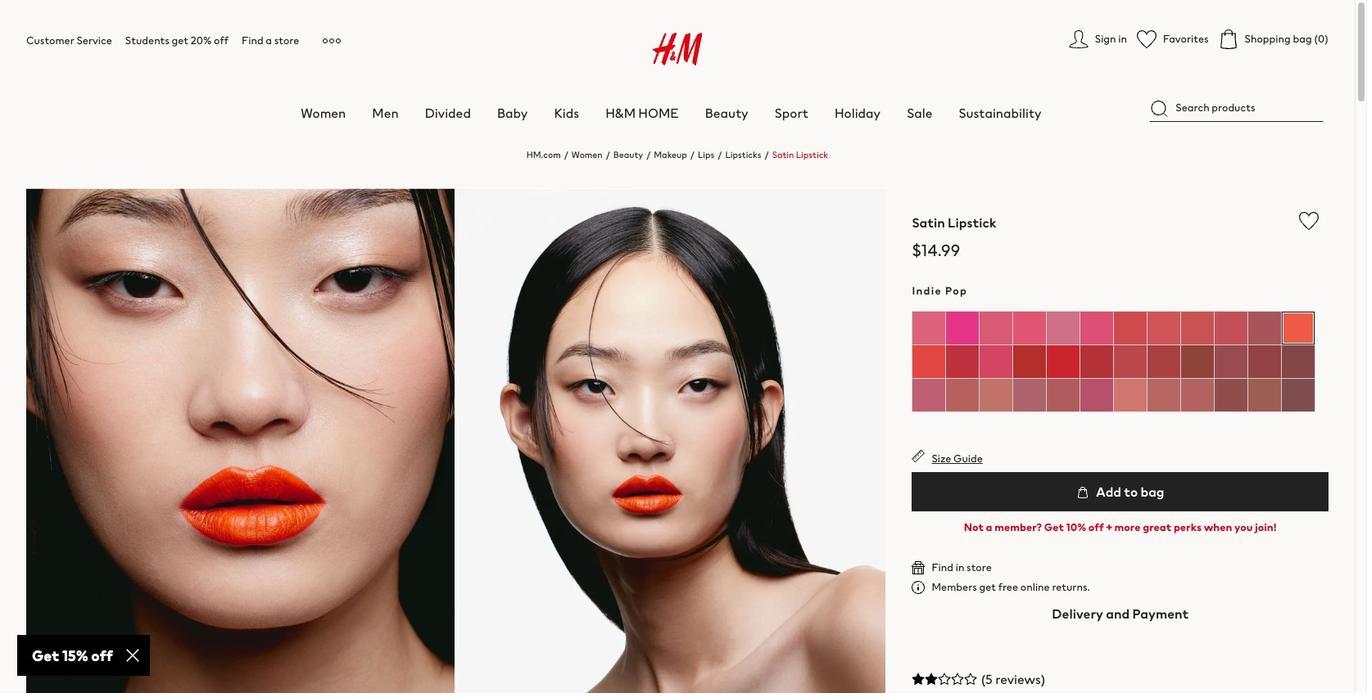 Task type: locate. For each thing, give the bounding box(es) containing it.
hm.com link
[[527, 148, 561, 161]]

0 horizontal spatial bag
[[1141, 483, 1165, 502]]

size guide
[[932, 451, 983, 467]]

none radio thanks a latte
[[1147, 378, 1182, 413]]

bag left (0)
[[1293, 31, 1312, 47]]

/ left makeup
[[647, 148, 651, 161]]

a right 20%
[[266, 33, 272, 48]]

none radio 'cinnamon swirl'
[[1181, 378, 1215, 413]]

0 vertical spatial beauty
[[705, 103, 749, 123]]

10%
[[1066, 520, 1086, 536]]

0 vertical spatial satin
[[772, 148, 794, 161]]

beauty inside header.primary.navigation element
[[705, 103, 749, 123]]

service
[[77, 33, 112, 48]]

lips
[[698, 148, 715, 161]]

none radio my lips but better
[[979, 378, 1014, 413]]

off right 20%
[[214, 33, 229, 48]]

none radio fudge yeah!
[[1248, 378, 1283, 413]]

poppy love image
[[1080, 345, 1115, 379]]

worth the truffle image
[[1282, 378, 1316, 413]]

beauty
[[705, 103, 749, 123], [613, 148, 643, 161]]

members get free online returns.
[[932, 580, 1090, 596]]

1 horizontal spatial off
[[1089, 520, 1104, 536]]

0 vertical spatial in
[[1119, 31, 1127, 47]]

1 vertical spatial get
[[980, 580, 996, 596]]

returns.
[[1052, 580, 1090, 596]]

0 vertical spatial women link
[[301, 103, 346, 123]]

0 vertical spatial lipstick
[[796, 148, 829, 161]]

0 horizontal spatial store
[[274, 33, 299, 48]]

$14.99
[[912, 238, 961, 262]]

stay currant image
[[1248, 345, 1283, 379]]

/ right lips link
[[718, 148, 722, 161]]

free
[[999, 580, 1019, 596]]

women link left men
[[301, 103, 346, 123]]

1 horizontal spatial get
[[980, 580, 996, 596]]

1 vertical spatial bag
[[1141, 483, 1165, 502]]

fabrice image
[[946, 345, 980, 379]]

1 horizontal spatial store
[[967, 560, 992, 576]]

0 vertical spatial women
[[301, 103, 346, 123]]

/ left lips link
[[691, 148, 695, 161]]

0 vertical spatial off
[[214, 33, 229, 48]]

shopping bag (0) link
[[1219, 29, 1329, 49]]

stop sign image
[[1114, 345, 1148, 379]]

find for find in store
[[932, 560, 954, 576]]

a for store
[[266, 33, 272, 48]]

find in store
[[932, 560, 992, 576]]

none radio underdressed
[[1047, 378, 1081, 413]]

1 horizontal spatial beauty
[[705, 103, 749, 123]]

reviews)
[[996, 670, 1046, 690]]

1 vertical spatial women
[[572, 148, 603, 161]]

lipstick up $14.99 at top right
[[948, 213, 997, 233]]

off inside header.primary.navigation element
[[214, 33, 229, 48]]

off left "+"
[[1089, 520, 1104, 536]]

beauty link
[[705, 103, 749, 123], [613, 148, 643, 161]]

a
[[266, 33, 272, 48], [986, 520, 993, 536]]

0 vertical spatial store
[[274, 33, 299, 48]]

in right sign
[[1119, 31, 1127, 47]]

makeup link
[[654, 148, 687, 161]]

1 horizontal spatial women link
[[572, 148, 603, 161]]

beauty link up lipsticks
[[705, 103, 749, 123]]

delivery and payment button
[[912, 595, 1329, 634]]

beauty link left makeup
[[613, 148, 643, 161]]

none radio ballet slipper
[[1047, 311, 1081, 346]]

perks
[[1174, 520, 1202, 536]]

1 vertical spatial satin
[[912, 213, 945, 233]]

cherry who? image
[[1215, 345, 1249, 379]]

/ right hm.com link
[[564, 148, 568, 161]]

1 vertical spatial beauty link
[[613, 148, 643, 161]]

satin right lipsticks
[[772, 148, 794, 161]]

None radio
[[979, 311, 1014, 346], [1013, 311, 1047, 346], [1047, 311, 1081, 346], [1080, 311, 1115, 346], [1114, 311, 1148, 346], [1181, 311, 1215, 346], [1215, 311, 1249, 346], [1248, 311, 1283, 346], [946, 345, 980, 379], [1013, 345, 1047, 379], [1114, 345, 1148, 379], [1147, 345, 1182, 379], [1181, 345, 1215, 379], [1215, 345, 1249, 379], [946, 378, 980, 413], [979, 378, 1014, 413], [1013, 378, 1047, 413], [1047, 378, 1081, 413], [1181, 378, 1215, 413], [1215, 378, 1249, 413], [1248, 378, 1283, 413], [1282, 378, 1316, 413]]

1 horizontal spatial beauty link
[[705, 103, 749, 123]]

none radio worth the truffle
[[1282, 378, 1316, 413]]

lipstick down sport
[[796, 148, 829, 161]]

indie pop image
[[1282, 311, 1316, 346]]

when
[[1204, 520, 1233, 536]]

0 horizontal spatial in
[[956, 560, 965, 576]]

hm.com
[[527, 148, 561, 161]]

none radio indie pop
[[1282, 311, 1316, 346]]

beauty left makeup
[[613, 148, 643, 161]]

babe magic image
[[1147, 311, 1182, 346]]

0 horizontal spatial beauty
[[613, 148, 643, 161]]

0 horizontal spatial beauty link
[[613, 148, 643, 161]]

find a store link
[[242, 33, 299, 48]]

guide
[[954, 451, 983, 467]]

la vida mocha image
[[1215, 378, 1249, 413]]

a right not
[[986, 520, 993, 536]]

none radio i heart this
[[946, 378, 980, 413]]

/ right lipsticks link
[[765, 148, 769, 161]]

none radio crème brûlée
[[1114, 378, 1148, 413]]

men link
[[372, 103, 399, 123]]

hot & bothered image
[[979, 345, 1014, 379]]

online
[[1021, 580, 1050, 596]]

1 vertical spatial store
[[967, 560, 992, 576]]

0 vertical spatial find
[[242, 33, 263, 48]]

h&m image
[[653, 33, 702, 66]]

satin inside satin lipstick $14.99
[[912, 213, 945, 233]]

satin lipstick - indie pop - beauty all | h&m us image
[[26, 188, 454, 694]]

none radio scarlet starlet
[[1147, 345, 1182, 379]]

billy image
[[1181, 311, 1215, 346]]

off
[[214, 33, 229, 48], [1089, 520, 1104, 536]]

get inside header.primary.navigation element
[[172, 33, 189, 48]]

delivery
[[1052, 605, 1104, 624]]

header.primary.navigation element
[[26, 13, 1367, 123]]

underdressed image
[[1047, 378, 1081, 413]]

1 horizontal spatial bag
[[1293, 31, 1312, 47]]

none radio cut the crêpe
[[1013, 378, 1047, 413]]

none radio stay currant
[[1248, 345, 1283, 379]]

indie pop
[[912, 283, 968, 299]]

2 / 5 image
[[912, 673, 978, 687]]

1 vertical spatial find
[[932, 560, 954, 576]]

beauty up lipsticks
[[705, 103, 749, 123]]

0 horizontal spatial a
[[266, 33, 272, 48]]

wisteria hysteria image
[[1080, 378, 1115, 413]]

add to bag button
[[912, 473, 1329, 512]]

get left free
[[980, 580, 996, 596]]

satin
[[772, 148, 794, 161], [912, 213, 945, 233]]

women link
[[301, 103, 346, 123], [572, 148, 603, 161]]

0 vertical spatial get
[[172, 33, 189, 48]]

to
[[1124, 483, 1138, 502]]

0 horizontal spatial find
[[242, 33, 263, 48]]

member?
[[995, 520, 1042, 536]]

0 horizontal spatial get
[[172, 33, 189, 48]]

find inside header.primary.navigation element
[[242, 33, 263, 48]]

in inside $14.99 main content
[[956, 560, 965, 576]]

1 horizontal spatial satin
[[912, 213, 945, 233]]

store inside $14.99 main content
[[967, 560, 992, 576]]

bag inside header.primary.navigation element
[[1293, 31, 1312, 47]]

none radio "billy"
[[1181, 311, 1215, 346]]

students
[[125, 33, 170, 48]]

bag
[[1293, 31, 1312, 47], [1141, 483, 1165, 502]]

women inside $14.99 main content
[[572, 148, 603, 161]]

0 horizontal spatial lipstick
[[796, 148, 829, 161]]

kids link
[[554, 103, 579, 123]]

store for find a store
[[274, 33, 299, 48]]

i heart this image
[[946, 378, 980, 413]]

sustainability
[[959, 103, 1042, 123]]

lips link
[[698, 148, 715, 161]]

0 horizontal spatial off
[[214, 33, 229, 48]]

find right 20%
[[242, 33, 263, 48]]

in for sign
[[1119, 31, 1127, 47]]

a for member?
[[986, 520, 993, 536]]

a inside $14.99 main content
[[986, 520, 993, 536]]

women link right hm.com link
[[572, 148, 603, 161]]

0 horizontal spatial women
[[301, 103, 346, 123]]

get
[[172, 33, 189, 48], [980, 580, 996, 596]]

sign in button
[[1069, 29, 1127, 49]]

in
[[1119, 31, 1127, 47], [956, 560, 965, 576]]

none radio the ariel
[[912, 345, 947, 379]]

ballet slipper image
[[1047, 311, 1081, 346]]

find
[[242, 33, 263, 48], [932, 560, 954, 576]]

women left men
[[301, 103, 346, 123]]

1 horizontal spatial lipstick
[[948, 213, 997, 233]]

not
[[964, 520, 984, 536]]

none radio 'garden party'
[[912, 311, 947, 346]]

get for students
[[172, 33, 189, 48]]

get inside $14.99 main content
[[980, 580, 996, 596]]

1 vertical spatial beauty
[[613, 148, 643, 161]]

none radio la vida mocha
[[1215, 378, 1249, 413]]

1 vertical spatial a
[[986, 520, 993, 536]]

+
[[1106, 520, 1113, 536]]

get left 20%
[[172, 33, 189, 48]]

students get 20% off
[[125, 33, 229, 48]]

0 vertical spatial bag
[[1293, 31, 1312, 47]]

0 vertical spatial a
[[266, 33, 272, 48]]

find in store button
[[912, 560, 992, 576]]

1 horizontal spatial in
[[1119, 31, 1127, 47]]

in inside sign in button
[[1119, 31, 1127, 47]]

2 / from the left
[[606, 148, 610, 161]]

/ down h&m
[[606, 148, 610, 161]]

in for find
[[956, 560, 965, 576]]

in up members
[[956, 560, 965, 576]]

store inside header.primary.navigation element
[[274, 33, 299, 48]]

1 horizontal spatial find
[[932, 560, 954, 576]]

lipsticks link
[[725, 148, 762, 161]]

satin up $14.99 at top right
[[912, 213, 945, 233]]

more
[[1115, 520, 1141, 536]]

none radio drop red gorgeous
[[1047, 345, 1081, 379]]

1 horizontal spatial women
[[572, 148, 603, 161]]

1 vertical spatial in
[[956, 560, 965, 576]]

thanks a latte image
[[1147, 378, 1182, 413]]

lipstick
[[796, 148, 829, 161], [948, 213, 997, 233]]

1 vertical spatial women link
[[572, 148, 603, 161]]

women right hm.com link
[[572, 148, 603, 161]]

my lips but better image
[[979, 378, 1014, 413]]

1 vertical spatial lipstick
[[948, 213, 997, 233]]

customer
[[26, 33, 74, 48]]

find up members
[[932, 560, 954, 576]]

/
[[564, 148, 568, 161], [606, 148, 610, 161], [647, 148, 651, 161], [691, 148, 695, 161], [718, 148, 722, 161], [765, 148, 769, 161]]

payment
[[1133, 605, 1189, 624]]

women inside header.primary.navigation element
[[301, 103, 346, 123]]

sport link
[[775, 103, 809, 123]]

women
[[301, 103, 346, 123], [572, 148, 603, 161]]

1 horizontal spatial a
[[986, 520, 993, 536]]

bag right to
[[1141, 483, 1165, 502]]

1 vertical spatial off
[[1089, 520, 1104, 536]]

baby
[[497, 103, 528, 123]]

find inside $14.99 main content
[[932, 560, 954, 576]]

None radio
[[912, 311, 947, 346], [946, 311, 980, 346], [1147, 311, 1182, 346], [1282, 311, 1316, 346], [912, 345, 947, 379], [979, 345, 1014, 379], [1047, 345, 1081, 379], [1080, 345, 1115, 379], [1248, 345, 1283, 379], [1282, 345, 1316, 379], [912, 378, 947, 413], [1080, 378, 1115, 413], [1114, 378, 1148, 413], [1147, 378, 1182, 413]]

none radio poppy love
[[1080, 345, 1115, 379]]

satin lipstick $14.99
[[912, 213, 997, 262]]



Task type: vqa. For each thing, say whether or not it's contained in the screenshot.
the member?
yes



Task type: describe. For each thing, give the bounding box(es) containing it.
hm.com / women / beauty / makeup / lips / lipsticks / satin lipstick
[[527, 148, 829, 161]]

none radio cherry who?
[[1215, 345, 1249, 379]]

0 vertical spatial beauty link
[[705, 103, 749, 123]]

sweet spot image
[[1215, 311, 1249, 346]]

none radio it's a gamble
[[1114, 311, 1148, 346]]

sale
[[907, 103, 933, 123]]

add
[[1096, 483, 1122, 502]]

none radio bare necessity
[[912, 378, 947, 413]]

holiday link
[[835, 103, 881, 123]]

none radio raisin the roof
[[1282, 345, 1316, 379]]

satin lipstick link
[[772, 148, 829, 161]]

dragon fruit image
[[1080, 311, 1115, 346]]

holiday
[[835, 103, 881, 123]]

garden party image
[[912, 311, 947, 346]]

0 horizontal spatial women link
[[301, 103, 346, 123]]

none radio the stop sign
[[1114, 345, 1148, 379]]

none radio fabrice
[[946, 345, 980, 379]]

beauty link inside $14.99 main content
[[613, 148, 643, 161]]

4 / from the left
[[691, 148, 695, 161]]

lil rebel image
[[1248, 311, 1283, 346]]

scarlet starlet image
[[1147, 345, 1182, 379]]

packs a punch image
[[1013, 311, 1047, 346]]

sign
[[1095, 31, 1116, 47]]

great
[[1143, 520, 1172, 536]]

sport
[[775, 103, 809, 123]]

h&m
[[606, 103, 636, 123]]

shopping bag (0)
[[1245, 31, 1329, 47]]

drop red gorgeous image
[[1047, 345, 1081, 379]]

ariel image
[[912, 345, 947, 379]]

none radio hot blooded
[[1181, 345, 1215, 379]]

customer service
[[26, 33, 112, 48]]

join!
[[1255, 520, 1277, 536]]

divided link
[[425, 103, 471, 123]]

none radio the pink about it
[[946, 311, 980, 346]]

none radio wisteria hysteria
[[1080, 378, 1115, 413]]

sign in
[[1095, 31, 1127, 47]]

hot blooded image
[[1181, 345, 1215, 379]]

shopping
[[1245, 31, 1291, 47]]

raisin the roof image
[[1282, 345, 1316, 379]]

size
[[932, 451, 952, 467]]

5 / from the left
[[718, 148, 722, 161]]

none radio babe magic
[[1147, 311, 1182, 346]]

lipstick inside satin lipstick $14.99
[[948, 213, 997, 233]]

crème brûlée image
[[1114, 378, 1148, 413]]

bag inside button
[[1141, 483, 1165, 502]]

h&m home
[[606, 103, 679, 123]]

none radio 'bright and bubbly'
[[979, 311, 1014, 346]]

3 / from the left
[[647, 148, 651, 161]]

20%
[[191, 33, 212, 48]]

home
[[638, 103, 679, 123]]

get for members
[[980, 580, 996, 596]]

makeup
[[654, 148, 687, 161]]

bright and bubbly image
[[979, 311, 1014, 346]]

men
[[372, 103, 399, 123]]

(5 reviews) button
[[912, 660, 1329, 694]]

none radio dragon fruit
[[1080, 311, 1115, 346]]

lipsticks
[[725, 148, 762, 161]]

size guide button
[[912, 450, 983, 467]]

not a member? get 10% off + more great perks when you join!
[[964, 520, 1277, 536]]

customer service link
[[26, 33, 112, 48]]

store for find in store
[[967, 560, 992, 576]]

none radio packs a punch
[[1013, 311, 1047, 346]]

(0)
[[1314, 31, 1329, 47]]

heart on fire image
[[1013, 345, 1047, 379]]

divided
[[425, 103, 471, 123]]

$14.99 main content
[[0, 135, 1355, 694]]

none radio sweet spot
[[1215, 311, 1249, 346]]

indie
[[912, 283, 942, 299]]

pop
[[945, 283, 968, 299]]

none radio hot & bothered
[[979, 345, 1014, 379]]

1 / from the left
[[564, 148, 568, 161]]

students get 20% off link
[[125, 33, 229, 48]]

none radio the heart on fire
[[1013, 345, 1047, 379]]

cut the crêpe image
[[1013, 378, 1047, 413]]

it's a gamble image
[[1114, 311, 1148, 346]]

sale link
[[907, 103, 933, 123]]

get
[[1044, 520, 1064, 536]]

you
[[1235, 520, 1253, 536]]

favorites
[[1163, 31, 1209, 47]]

favorites link
[[1137, 29, 1209, 49]]

add to bag
[[1094, 483, 1165, 502]]

members
[[932, 580, 977, 596]]

(5 reviews)
[[981, 670, 1046, 690]]

beauty inside $14.99 main content
[[613, 148, 643, 161]]

sustainability link
[[959, 103, 1042, 123]]

6 / from the left
[[765, 148, 769, 161]]

baby link
[[497, 103, 528, 123]]

(5
[[981, 670, 993, 690]]

find a store
[[242, 33, 299, 48]]

Search products search field
[[1150, 95, 1323, 122]]

pink about it image
[[946, 311, 980, 346]]

bare necessity image
[[912, 378, 947, 413]]

and
[[1106, 605, 1130, 624]]

delivery and payment
[[1052, 605, 1189, 624]]

kids
[[554, 103, 579, 123]]

find for find a store
[[242, 33, 263, 48]]

satin lipstick - indie pop - beauty all | h&m us 2 image
[[458, 188, 886, 694]]

fudge yeah! image
[[1248, 378, 1283, 413]]

off inside $14.99 main content
[[1089, 520, 1104, 536]]

cinnamon swirl image
[[1181, 378, 1215, 413]]

none radio the 'lil rebel'
[[1248, 311, 1283, 346]]

h&m home link
[[606, 103, 679, 123]]

0 horizontal spatial satin
[[772, 148, 794, 161]]



